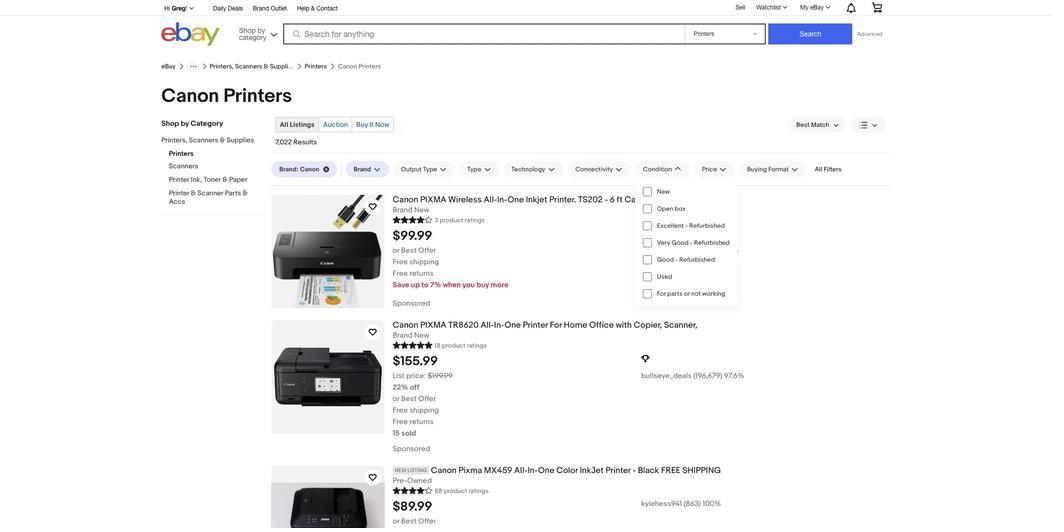 Task type: locate. For each thing, give the bounding box(es) containing it.
2 returns from the top
[[410, 417, 434, 427]]

1 vertical spatial in-
[[494, 320, 505, 330]]

& up 'canon printers'
[[264, 62, 269, 70]]

all- right "mx459"
[[515, 466, 528, 476]]

1 vertical spatial returns
[[410, 417, 434, 427]]

for left parts at the bottom of page
[[657, 290, 666, 298]]

ebay inside account navigation
[[811, 4, 824, 11]]

toner
[[204, 175, 221, 184]]

scanners up 'canon printers'
[[235, 62, 262, 70]]

all filters button
[[811, 161, 846, 177]]

all- for $99.99
[[484, 195, 498, 205]]

printer.
[[550, 195, 577, 205]]

new listing canon pixma mx459 all-in-one color inkjet printer - black free shipping pre-owned
[[393, 466, 722, 486]]

2 horizontal spatial printers
[[305, 62, 327, 70]]

bullseye_deals
[[642, 371, 692, 381]]

refurbished for excellent - refurbished
[[690, 222, 726, 230]]

help & contact
[[297, 5, 338, 12]]

100%
[[703, 499, 722, 509]]

1 vertical spatial sponsored
[[393, 444, 431, 454]]

- left the free
[[633, 466, 636, 476]]

in- left inkjet
[[498, 195, 508, 205]]

1 vertical spatial refurbished
[[695, 239, 730, 247]]

ratings for $99.99
[[465, 216, 485, 224]]

printers
[[305, 62, 327, 70], [224, 84, 292, 108], [169, 149, 194, 158]]

in-
[[498, 195, 508, 205], [494, 320, 505, 330], [528, 466, 538, 476]]

returns inside $155.99 list price: $199.99 22% off or best offer free shipping free returns 15 sold
[[410, 417, 434, 427]]

2 vertical spatial in-
[[528, 466, 538, 476]]

one down more
[[505, 320, 521, 330]]

2 vertical spatial best
[[401, 517, 417, 526]]

auction link
[[319, 117, 352, 132]]

in- inside canon pixma tr8620 all-in-one printer for home office with copier, scanner, brand new
[[494, 320, 505, 330]]

1 4.5 out of 5 stars. image from the top
[[393, 215, 433, 224]]

0 vertical spatial refurbished
[[690, 222, 726, 230]]

0 vertical spatial supplies
[[270, 62, 296, 70]]

product right 18
[[442, 342, 466, 350]]

home
[[564, 320, 588, 330]]

in- right tr8620
[[494, 320, 505, 330]]

offer down $89.99
[[419, 517, 436, 526]]

2 sponsored from the top
[[393, 444, 431, 454]]

all- inside canon pixma wireless all-in-one inkjet printer. ts202 - 6 ft cable - black brand new
[[484, 195, 498, 205]]

main content
[[271, 108, 890, 528]]

all inside 'button'
[[815, 165, 823, 173]]

canon up shop by category
[[161, 84, 219, 108]]

black inside the new listing canon pixma mx459 all-in-one color inkjet printer - black free shipping pre-owned
[[638, 466, 660, 476]]

pixma inside canon pixma wireless all-in-one inkjet printer. ts202 - 6 ft cable - black brand new
[[421, 195, 447, 205]]

1 pixma from the top
[[421, 195, 447, 205]]

pixma up 3 product ratings link
[[421, 195, 447, 205]]

printers, scanners & supplies link down 'category'
[[161, 136, 256, 145]]

scanners down 'category'
[[189, 136, 219, 144]]

1 vertical spatial ebay
[[161, 62, 176, 70]]

0 horizontal spatial supplies
[[227, 136, 254, 144]]

new up $155.99
[[414, 331, 430, 340]]

0 vertical spatial printers,
[[210, 62, 234, 70]]

0 horizontal spatial ebay
[[161, 62, 176, 70]]

1 vertical spatial one
[[505, 320, 521, 330]]

1 horizontal spatial all
[[815, 165, 823, 173]]

returns up to
[[410, 269, 434, 278]]

1 sponsored from the top
[[393, 299, 431, 308]]

shipping up to
[[410, 257, 439, 267]]

1 vertical spatial all
[[815, 165, 823, 173]]

0 horizontal spatial all
[[280, 120, 288, 129]]

results
[[294, 138, 317, 146]]

new up the open
[[657, 188, 670, 196]]

refurbished for good - refurbished
[[680, 256, 716, 264]]

0 vertical spatial one
[[508, 195, 524, 205]]

one left inkjet
[[508, 195, 524, 205]]

1 vertical spatial ratings
[[467, 342, 487, 350]]

2 vertical spatial all-
[[515, 466, 528, 476]]

0 vertical spatial printers, scanners & supplies link
[[210, 62, 296, 70]]

2 offer from the top
[[419, 394, 436, 404]]

shipping inside $99.99 or best offer free shipping free returns save up to 7% when you buy more
[[410, 257, 439, 267]]

deals
[[228, 5, 243, 12]]

good right very
[[672, 239, 689, 247]]

1 vertical spatial best
[[401, 394, 417, 404]]

7%
[[430, 280, 442, 290]]

scanners for printers, scanners & supplies printers scanners printer ink, toner & paper printer & scanner parts & accs
[[189, 136, 219, 144]]

1 horizontal spatial supplies
[[270, 62, 296, 70]]

refurbished inside excellent - refurbished link
[[690, 222, 726, 230]]

4.5 out of 5 stars. image up $89.99
[[393, 486, 433, 495]]

& right help
[[311, 5, 315, 12]]

printer inside the new listing canon pixma mx459 all-in-one color inkjet printer - black free shipping pre-owned
[[606, 466, 631, 476]]

0 vertical spatial in-
[[498, 195, 508, 205]]

filters
[[824, 165, 842, 173]]

canon up 5.0 out of 5 stars. image
[[393, 320, 419, 330]]

-
[[605, 195, 608, 205], [650, 195, 654, 205], [686, 222, 688, 230], [691, 239, 693, 247], [676, 256, 678, 264], [633, 466, 636, 476]]

0 horizontal spatial printers
[[169, 149, 194, 158]]

None submit
[[769, 23, 853, 44]]

88
[[435, 487, 443, 495]]

outlet
[[271, 5, 287, 12]]

offer inside $99.99 or best offer free shipping free returns save up to 7% when you buy more
[[419, 246, 436, 255]]

3 free from the top
[[393, 406, 408, 415]]

1 vertical spatial brand
[[393, 205, 413, 215]]

0 horizontal spatial for
[[550, 320, 562, 330]]

scanners for printers, scanners & supplies
[[235, 62, 262, 70]]

or inside $155.99 list price: $199.99 22% off or best offer free shipping free returns 15 sold
[[393, 394, 400, 404]]

1 vertical spatial all-
[[481, 320, 494, 330]]

offer
[[419, 246, 436, 255], [419, 394, 436, 404], [419, 517, 436, 526]]

1 horizontal spatial ebay
[[811, 4, 824, 11]]

printers, scanners & supplies
[[210, 62, 296, 70]]

2 vertical spatial scanners
[[169, 162, 199, 170]]

inkjet
[[580, 466, 604, 476]]

0 vertical spatial pixma
[[421, 195, 447, 205]]

watchlist link
[[751, 1, 792, 13]]

one inside canon pixma wireless all-in-one inkjet printer. ts202 - 6 ft cable - black brand new
[[508, 195, 524, 205]]

supplies up scanners link
[[227, 136, 254, 144]]

all
[[280, 120, 288, 129], [815, 165, 823, 173]]

returns inside $99.99 or best offer free shipping free returns save up to 7% when you buy more
[[410, 269, 434, 278]]

printers, scanners & supplies link up 'canon printers'
[[210, 62, 296, 70]]

all-
[[484, 195, 498, 205], [481, 320, 494, 330], [515, 466, 528, 476]]

returns up sold
[[410, 417, 434, 427]]

- right cable
[[650, 195, 654, 205]]

new inside canon pixma wireless all-in-one inkjet printer. ts202 - 6 ft cable - black brand new
[[414, 205, 430, 215]]

best down $99.99
[[401, 246, 417, 255]]

canon inside canon pixma tr8620 all-in-one printer for home office with copier, scanner, brand new
[[393, 320, 419, 330]]

one inside canon pixma tr8620 all-in-one printer for home office with copier, scanner, brand new
[[505, 320, 521, 330]]

1 vertical spatial shipping
[[410, 406, 439, 415]]

6
[[610, 195, 615, 205]]

or left not
[[685, 290, 690, 298]]

not
[[692, 290, 701, 298]]

pixma for $155.99
[[421, 320, 447, 330]]

printers, up 'canon printers'
[[210, 62, 234, 70]]

0 vertical spatial sponsored
[[393, 299, 431, 308]]

2 free from the top
[[393, 269, 408, 278]]

offer down $99.99
[[419, 246, 436, 255]]

0 vertical spatial scanners
[[235, 62, 262, 70]]

new inside the new listing canon pixma mx459 all-in-one color inkjet printer - black free shipping pre-owned
[[395, 467, 407, 474]]

ratings down wireless at the top
[[465, 216, 485, 224]]

category
[[191, 119, 223, 128]]

best inside $99.99 or best offer free shipping free returns save up to 7% when you buy more
[[401, 246, 417, 255]]

2 vertical spatial product
[[444, 487, 468, 495]]

7,022 results
[[275, 138, 317, 146]]

canon
[[161, 84, 219, 108], [300, 165, 319, 173], [393, 195, 419, 205], [393, 320, 419, 330], [431, 466, 457, 476]]

paper
[[229, 175, 248, 184]]

0 vertical spatial best
[[401, 246, 417, 255]]

for left the home
[[550, 320, 562, 330]]

brand outlet
[[253, 5, 287, 12]]

printers,
[[210, 62, 234, 70], [161, 136, 187, 144]]

in- left color
[[528, 466, 538, 476]]

product for $99.99
[[440, 216, 464, 224]]

2 vertical spatial ratings
[[469, 487, 489, 495]]

supplies for printers, scanners & supplies printers scanners printer ink, toner & paper printer & scanner parts & accs
[[227, 136, 254, 144]]

supplies left printers 'link'
[[270, 62, 296, 70]]

1 vertical spatial black
[[638, 466, 660, 476]]

1 vertical spatial printers,
[[161, 136, 187, 144]]

for
[[657, 290, 666, 298], [550, 320, 562, 330]]

canon for canon printers
[[161, 84, 219, 108]]

best inside $89.99 or best offer
[[401, 517, 417, 526]]

refurbished inside very good - refurbished link
[[695, 239, 730, 247]]

printer inside canon pixma tr8620 all-in-one printer for home office with copier, scanner, brand new
[[523, 320, 548, 330]]

1 vertical spatial product
[[442, 342, 466, 350]]

cable
[[625, 195, 649, 205]]

or inside for parts or not working link
[[685, 290, 690, 298]]

new up $99.99
[[414, 205, 430, 215]]

printers, down shop
[[161, 136, 187, 144]]

best down "off"
[[401, 394, 417, 404]]

buy
[[357, 120, 368, 129]]

shipping down "off"
[[410, 406, 439, 415]]

1 horizontal spatial printers,
[[210, 62, 234, 70]]

product right 88
[[444, 487, 468, 495]]

brand inside canon pixma wireless all-in-one inkjet printer. ts202 - 6 ft cable - black brand new
[[393, 205, 413, 215]]

0 vertical spatial all
[[280, 120, 288, 129]]

very
[[657, 239, 671, 247]]

product right 3
[[440, 216, 464, 224]]

3 offer from the top
[[419, 517, 436, 526]]

ratings for $89.99
[[469, 487, 489, 495]]

offer down "off"
[[419, 394, 436, 404]]

product
[[440, 216, 464, 224], [442, 342, 466, 350], [444, 487, 468, 495]]

- right excellent
[[686, 222, 688, 230]]

buy
[[477, 280, 489, 290]]

printers, inside printers, scanners & supplies printers scanners printer ink, toner & paper printer & scanner parts & accs
[[161, 136, 187, 144]]

0 vertical spatial for
[[657, 290, 666, 298]]

- left 6
[[605, 195, 608, 205]]

canon for canon pixma wireless all-in-one inkjet printer. ts202 - 6 ft cable - black brand new
[[393, 195, 419, 205]]

ratings down tr8620
[[467, 342, 487, 350]]

4.5 out of 5 stars. image
[[393, 215, 433, 224], [393, 486, 433, 495]]

new inside canon pixma tr8620 all-in-one printer for home office with copier, scanner, brand new
[[414, 331, 430, 340]]

brand up $155.99
[[393, 331, 413, 340]]

0 vertical spatial 4.5 out of 5 stars. image
[[393, 215, 433, 224]]

2 pixma from the top
[[421, 320, 447, 330]]

brand up $99.99
[[393, 205, 413, 215]]

all up 7,022
[[280, 120, 288, 129]]

2 vertical spatial one
[[538, 466, 555, 476]]

& down the "ink,"
[[191, 189, 196, 197]]

3 best from the top
[[401, 517, 417, 526]]

ebay link
[[161, 62, 176, 70]]

2 vertical spatial offer
[[419, 517, 436, 526]]

0 vertical spatial offer
[[419, 246, 436, 255]]

0 vertical spatial brand
[[253, 5, 269, 12]]

88 product ratings link
[[393, 486, 489, 495]]

supplies
[[270, 62, 296, 70], [227, 136, 254, 144]]

0 vertical spatial product
[[440, 216, 464, 224]]

canon inside the new listing canon pixma mx459 all-in-one color inkjet printer - black free shipping pre-owned
[[431, 466, 457, 476]]

1 horizontal spatial printers
[[224, 84, 292, 108]]

banner
[[161, 0, 890, 48]]

brand outlet link
[[253, 3, 287, 14]]

2 vertical spatial refurbished
[[680, 256, 716, 264]]

best down $89.99
[[401, 517, 417, 526]]

sponsored down sold
[[393, 444, 431, 454]]

or down $89.99
[[393, 517, 400, 526]]

best inside $155.99 list price: $199.99 22% off or best offer free shipping free returns 15 sold
[[401, 394, 417, 404]]

pixma inside canon pixma tr8620 all-in-one printer for home office with copier, scanner, brand new
[[421, 320, 447, 330]]

open
[[657, 205, 674, 213]]

one left color
[[538, 466, 555, 476]]

canon inside canon pixma wireless all-in-one inkjet printer. ts202 - 6 ft cable - black brand new
[[393, 195, 419, 205]]

scanners up the "ink,"
[[169, 162, 199, 170]]

1 shipping from the top
[[410, 257, 439, 267]]

1 best from the top
[[401, 246, 417, 255]]

1 vertical spatial for
[[550, 320, 562, 330]]

1 offer from the top
[[419, 246, 436, 255]]

printer left the home
[[523, 320, 548, 330]]

used
[[657, 273, 673, 281]]

top rated plus image
[[642, 355, 650, 363]]

all- inside the new listing canon pixma mx459 all-in-one color inkjet printer - black free shipping pre-owned
[[515, 466, 528, 476]]

scanners
[[235, 62, 262, 70], [189, 136, 219, 144], [169, 162, 199, 170]]

canon inside 'link'
[[300, 165, 319, 173]]

1 vertical spatial scanners
[[189, 136, 219, 144]]

4.5 out of 5 stars. image for $89.99
[[393, 486, 433, 495]]

product for $89.99
[[444, 487, 468, 495]]

0 vertical spatial ebay
[[811, 4, 824, 11]]

one for $155.99
[[505, 320, 521, 330]]

2 shipping from the top
[[410, 406, 439, 415]]

offer inside $89.99 or best offer
[[419, 517, 436, 526]]

1 vertical spatial 4.5 out of 5 stars. image
[[393, 486, 433, 495]]

sponsored
[[393, 299, 431, 308], [393, 444, 431, 454]]

good
[[672, 239, 689, 247], [657, 256, 674, 264]]

2 best from the top
[[401, 394, 417, 404]]

$89.99 or best offer
[[393, 499, 436, 526]]

0 vertical spatial all-
[[484, 195, 498, 205]]

brand left "outlet"
[[253, 5, 269, 12]]

2 vertical spatial printers
[[169, 149, 194, 158]]

canon pixma tr8620 all-in-one printer for home office with copier, scanner, brand new
[[393, 320, 698, 340]]

canon up $99.99
[[393, 195, 419, 205]]

condition button
[[635, 161, 691, 177]]

0 horizontal spatial printers,
[[161, 136, 187, 144]]

daily deals
[[213, 5, 243, 12]]

1 vertical spatial supplies
[[227, 136, 254, 144]]

printers, scanners & supplies link
[[210, 62, 296, 70], [161, 136, 256, 145]]

1 vertical spatial pixma
[[421, 320, 447, 330]]

4.5 out of 5 stars. image up $99.99
[[393, 215, 433, 224]]

in- inside the new listing canon pixma mx459 all-in-one color inkjet printer - black free shipping pre-owned
[[528, 466, 538, 476]]

free
[[393, 257, 408, 267], [393, 269, 408, 278], [393, 406, 408, 415], [393, 417, 408, 427]]

1 vertical spatial offer
[[419, 394, 436, 404]]

1 returns from the top
[[410, 269, 434, 278]]

ratings down pixma
[[469, 487, 489, 495]]

0 vertical spatial returns
[[410, 269, 434, 278]]

or down 22%
[[393, 394, 400, 404]]

printer left the "ink,"
[[169, 175, 189, 184]]

printers link
[[305, 62, 327, 70]]

pre-
[[393, 476, 407, 486]]

parts
[[668, 290, 683, 298]]

0 vertical spatial ratings
[[465, 216, 485, 224]]

all- right wireless at the top
[[484, 195, 498, 205]]

black inside canon pixma wireless all-in-one inkjet printer. ts202 - 6 ft cable - black brand new
[[656, 195, 677, 205]]

refurbished inside good - refurbished link
[[680, 256, 716, 264]]

canon right brand:
[[300, 165, 319, 173]]

best for $99.99
[[401, 246, 417, 255]]

owned
[[407, 476, 432, 486]]

pixma up 18 product ratings link
[[421, 320, 447, 330]]

scanner,
[[664, 320, 698, 330]]

(863)
[[684, 499, 701, 509]]

2 vertical spatial brand
[[393, 331, 413, 340]]

canon up 88 product ratings link on the left bottom
[[431, 466, 457, 476]]

supplies inside printers, scanners & supplies printers scanners printer ink, toner & paper printer & scanner parts & accs
[[227, 136, 254, 144]]

all left the filters
[[815, 165, 823, 173]]

0 vertical spatial black
[[656, 195, 677, 205]]

printer right inkjet on the right bottom
[[606, 466, 631, 476]]

$89.99
[[393, 499, 433, 515]]

scanner
[[198, 189, 223, 197]]

4.5 out of 5 stars. image for $99.99
[[393, 215, 433, 224]]

ratings
[[465, 216, 485, 224], [467, 342, 487, 350], [469, 487, 489, 495]]

good down neego_store
[[657, 256, 674, 264]]

new up pre-
[[395, 467, 407, 474]]

when
[[443, 280, 461, 290]]

more
[[491, 280, 509, 290]]

all- right tr8620
[[481, 320, 494, 330]]

sponsored down "up"
[[393, 299, 431, 308]]

offer inside $155.99 list price: $199.99 22% off or best offer free shipping free returns 15 sold
[[419, 394, 436, 404]]

0 vertical spatial shipping
[[410, 257, 439, 267]]

or down $99.99
[[393, 246, 400, 255]]

watchlist
[[757, 4, 781, 11]]

off
[[410, 383, 420, 392]]

brand:
[[279, 165, 299, 173]]

all- inside canon pixma tr8620 all-in-one printer for home office with copier, scanner, brand new
[[481, 320, 494, 330]]

2 4.5 out of 5 stars. image from the top
[[393, 486, 433, 495]]

in- inside canon pixma wireless all-in-one inkjet printer. ts202 - 6 ft cable - black brand new
[[498, 195, 508, 205]]



Task type: vqa. For each thing, say whether or not it's contained in the screenshot.
Brand
yes



Task type: describe. For each thing, give the bounding box(es) containing it.
1 vertical spatial printers, scanners & supplies link
[[161, 136, 256, 145]]

3
[[435, 216, 439, 224]]

excellent - refurbished link
[[635, 217, 738, 234]]

listings
[[290, 120, 315, 129]]

printers, for printers, scanners & supplies printers scanners printer ink, toner & paper printer & scanner parts & accs
[[161, 136, 187, 144]]

help
[[297, 5, 310, 12]]

97.6%
[[725, 371, 745, 381]]

copier,
[[634, 320, 663, 330]]

daily
[[213, 5, 226, 12]]

kylehess941 (863) 100%
[[642, 499, 722, 509]]

$155.99
[[393, 354, 438, 369]]

$99.99 or best offer free shipping free returns save up to 7% when you buy more
[[393, 228, 509, 290]]

now
[[375, 120, 390, 129]]

very good - refurbished link
[[635, 234, 738, 251]]

save
[[393, 280, 410, 290]]

sponsored for $99.99
[[393, 299, 431, 308]]

printers, for printers, scanners & supplies
[[210, 62, 234, 70]]

open box link
[[635, 200, 738, 217]]

brand: canon link
[[271, 161, 337, 177]]

& inside help & contact link
[[311, 5, 315, 12]]

for inside canon pixma tr8620 all-in-one printer for home office with copier, scanner, brand new
[[550, 320, 562, 330]]

shipping
[[683, 466, 722, 476]]

listing
[[408, 467, 427, 474]]

auction
[[323, 120, 348, 129]]

advanced link
[[853, 24, 888, 44]]

with
[[616, 320, 632, 330]]

offer for $99.99
[[419, 246, 436, 255]]

all listings link
[[276, 117, 319, 132]]

22%
[[393, 383, 408, 392]]

main content containing $99.99
[[271, 108, 890, 528]]

good - refurbished link
[[635, 251, 738, 268]]

pixma for $99.99
[[421, 195, 447, 205]]

or inside $89.99 or best offer
[[393, 517, 400, 526]]

& right parts
[[243, 189, 248, 197]]

7,022
[[275, 138, 292, 146]]

shop
[[161, 119, 179, 128]]

brand inside account navigation
[[253, 5, 269, 12]]

printers, scanners & supplies printers scanners printer ink, toner & paper printer & scanner parts & accs
[[161, 136, 254, 206]]

very good - refurbished
[[657, 239, 730, 247]]

one inside the new listing canon pixma mx459 all-in-one color inkjet printer - black free shipping pre-owned
[[538, 466, 555, 476]]

canon pixma wireless all-in-one inkjet printer. ts202 - 6 ft cable - black brand new
[[393, 195, 677, 215]]

$155.99 list price: $199.99 22% off or best offer free shipping free returns 15 sold
[[393, 354, 453, 438]]

1 vertical spatial good
[[657, 256, 674, 264]]

offer for $89.99
[[419, 517, 436, 526]]

all- for $155.99
[[481, 320, 494, 330]]

your shopping cart image
[[872, 2, 883, 12]]

18
[[435, 342, 441, 350]]

all for all listings
[[280, 120, 288, 129]]

product for $155.99
[[442, 342, 466, 350]]

18 product ratings link
[[393, 340, 487, 350]]

sold
[[402, 429, 416, 438]]

1 vertical spatial printers
[[224, 84, 292, 108]]

98.7%
[[718, 246, 739, 255]]

sell
[[736, 4, 746, 11]]

$99.99
[[393, 228, 433, 244]]

sell link
[[732, 4, 750, 11]]

canon pixma wireless all-in-one inkjet printer. ts202 - 6 ft cable - black image
[[271, 195, 385, 308]]

all listings
[[280, 120, 315, 129]]

shop by category
[[161, 119, 223, 128]]

supplies for printers, scanners & supplies
[[270, 62, 296, 70]]

best for $89.99
[[401, 517, 417, 526]]

15
[[393, 429, 400, 438]]

- down neego_store (122,686) 98.7%
[[676, 256, 678, 264]]

ratings for $155.99
[[467, 342, 487, 350]]

canon pixma tr8620 all-in-one printer for home office with copier, scanner, image
[[271, 320, 385, 434]]

shipping inside $155.99 list price: $199.99 22% off or best offer free shipping free returns 15 sold
[[410, 406, 439, 415]]

in- for $99.99
[[498, 195, 508, 205]]

scanners link
[[169, 162, 264, 171]]

all for all filters
[[815, 165, 823, 173]]

used link
[[635, 268, 738, 285]]

sponsored for $155.99
[[393, 444, 431, 454]]

canon for canon pixma tr8620 all-in-one printer for home office with copier, scanner, brand new
[[393, 320, 419, 330]]

working
[[703, 290, 726, 298]]

88 product ratings
[[435, 487, 489, 495]]

you
[[463, 280, 475, 290]]

(122,686)
[[686, 246, 716, 255]]

excellent - refurbished
[[657, 222, 726, 230]]

my ebay
[[801, 4, 824, 11]]

bullseye_deals (196,679) 97.6%
[[642, 371, 745, 381]]

wireless
[[449, 195, 482, 205]]

banner containing sell
[[161, 0, 890, 48]]

canon pixma mx459 all-in-one color inkjet printer - black free shipping image
[[271, 466, 385, 528]]

accs
[[169, 197, 185, 206]]

- down excellent - refurbished
[[691, 239, 693, 247]]

5.0 out of 5 stars. image
[[393, 340, 433, 350]]

box
[[675, 205, 686, 213]]

1 free from the top
[[393, 257, 408, 267]]

0 vertical spatial printers
[[305, 62, 327, 70]]

one for $99.99
[[508, 195, 524, 205]]

good - refurbished
[[657, 256, 716, 264]]

account navigation
[[161, 0, 890, 15]]

$199.99
[[428, 371, 453, 381]]

parts
[[225, 189, 241, 197]]

printers inside printers, scanners & supplies printers scanners printer ink, toner & paper printer & scanner parts & accs
[[169, 149, 194, 158]]

& right toner
[[223, 175, 228, 184]]

pixma
[[459, 466, 482, 476]]

all filters
[[815, 165, 842, 173]]

tr8620
[[449, 320, 479, 330]]

price:
[[407, 371, 426, 381]]

new inside new link
[[657, 188, 670, 196]]

neego_store (122,686) 98.7%
[[642, 246, 739, 255]]

3 product ratings link
[[393, 215, 485, 224]]

& down 'category'
[[220, 136, 225, 144]]

0 vertical spatial good
[[672, 239, 689, 247]]

color
[[557, 466, 578, 476]]

- inside the new listing canon pixma mx459 all-in-one color inkjet printer - black free shipping pre-owned
[[633, 466, 636, 476]]

brand inside canon pixma tr8620 all-in-one printer for home office with copier, scanner, brand new
[[393, 331, 413, 340]]

my
[[801, 4, 809, 11]]

or inside $99.99 or best offer free shipping free returns save up to 7% when you buy more
[[393, 246, 400, 255]]

brand: canon
[[279, 165, 319, 173]]

free
[[662, 466, 681, 476]]

in- for $155.99
[[494, 320, 505, 330]]

my ebay link
[[795, 1, 835, 13]]

printer left the scanner
[[169, 189, 189, 197]]

4 free from the top
[[393, 417, 408, 427]]

up
[[411, 280, 420, 290]]

advanced
[[858, 31, 883, 37]]

1 horizontal spatial for
[[657, 290, 666, 298]]

by
[[181, 119, 189, 128]]

top rated plus image
[[642, 229, 650, 237]]

neego_store
[[642, 246, 685, 255]]

daily deals link
[[213, 3, 243, 14]]

open box
[[657, 205, 686, 213]]

ink,
[[191, 175, 202, 184]]

help & contact link
[[297, 3, 338, 14]]

excellent
[[657, 222, 684, 230]]



